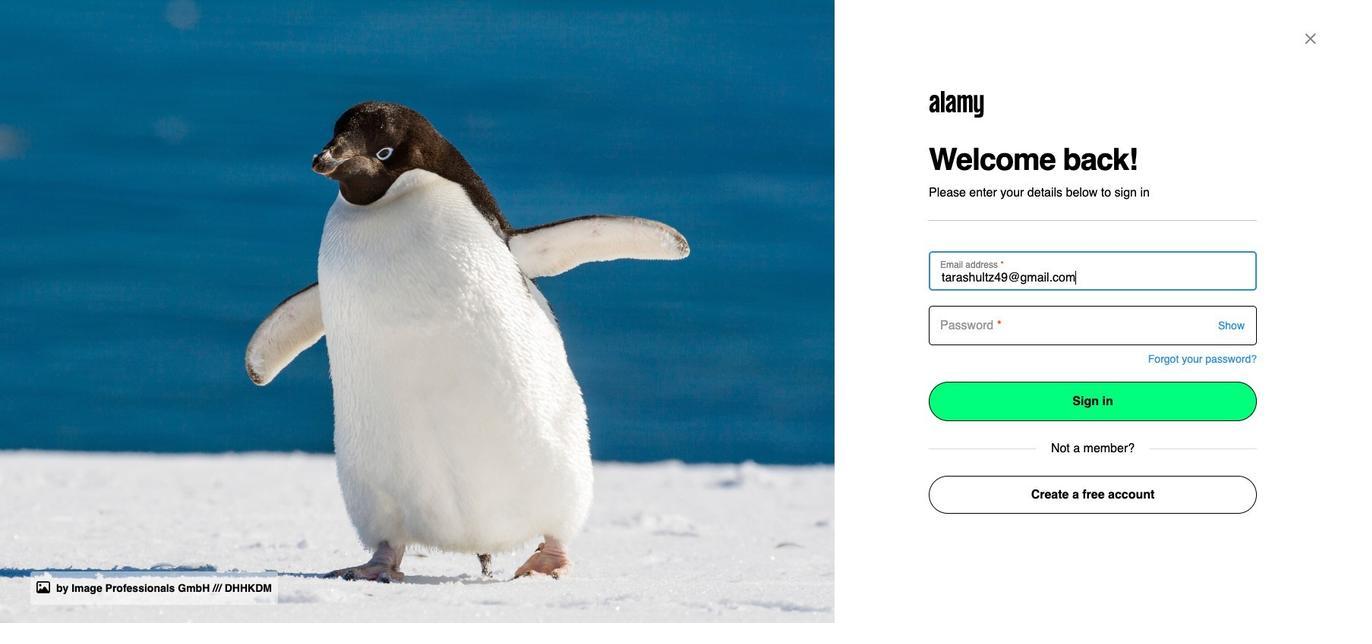 Task type: locate. For each thing, give the bounding box(es) containing it.
None password field
[[929, 306, 1257, 346]]

adelie penguin, pygoscelis adeliae, antarctic peninsula, antarctica image
[[0, 0, 835, 624]]

image image
[[36, 581, 50, 595]]

xmark image
[[1300, 30, 1321, 47]]

None text field
[[929, 251, 1257, 291]]



Task type: vqa. For each thing, say whether or not it's contained in the screenshot.
"Bannister's"
no



Task type: describe. For each thing, give the bounding box(es) containing it.
alamy logo image
[[929, 91, 984, 118]]



